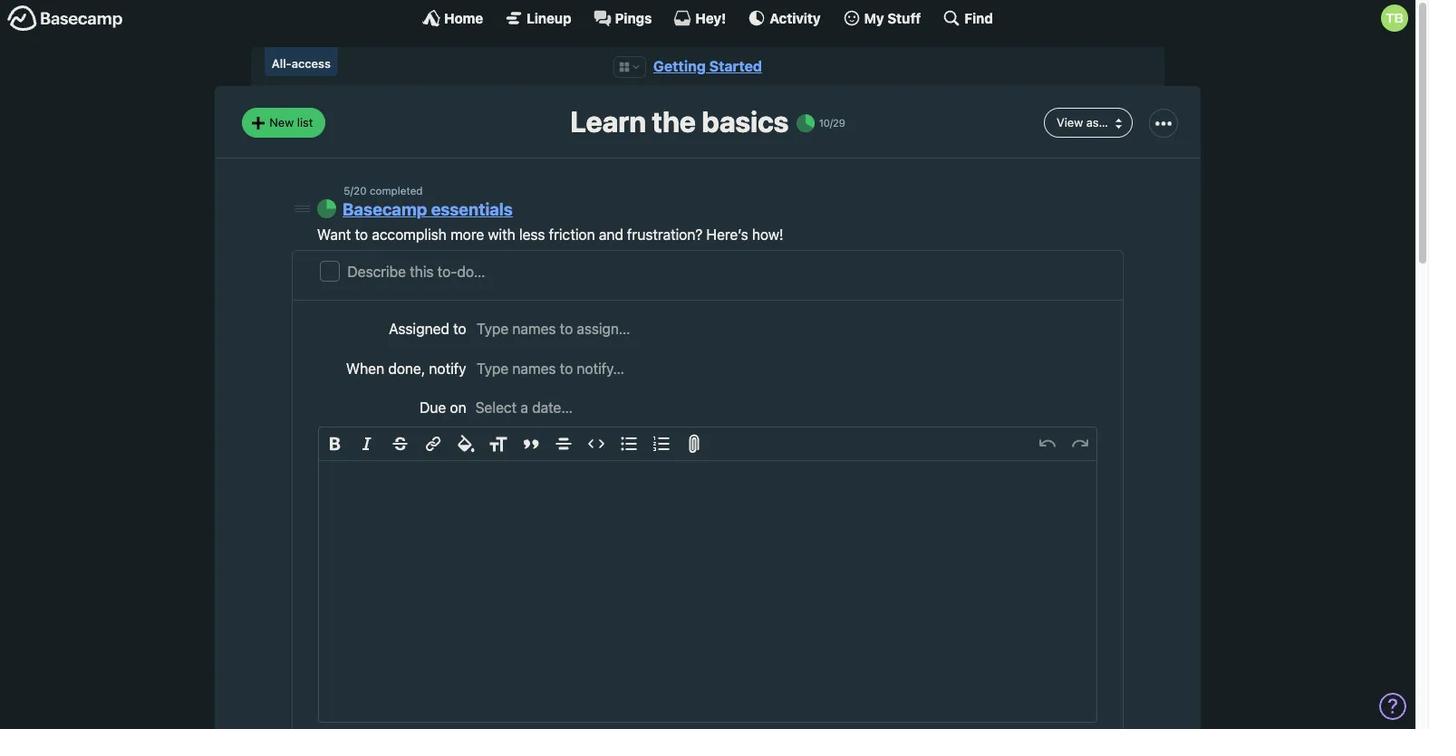Task type: describe. For each thing, give the bounding box(es) containing it.
pings
[[615, 10, 652, 26]]

when
[[346, 360, 385, 377]]

main element
[[0, 0, 1416, 35]]

tim burton image
[[1382, 5, 1409, 32]]

less
[[519, 226, 545, 243]]

getting started
[[654, 58, 763, 74]]

when done, notify
[[346, 360, 467, 377]]

basics
[[702, 105, 789, 139]]

lineup
[[527, 10, 572, 26]]

stuff
[[888, 10, 922, 26]]

all-access element
[[265, 47, 338, 77]]

getting
[[654, 58, 706, 74]]

to for assigned
[[453, 321, 467, 338]]

to for want
[[355, 226, 368, 243]]

my stuff button
[[843, 9, 922, 27]]

done,
[[388, 360, 425, 377]]

more
[[451, 226, 484, 243]]

friction
[[549, 226, 595, 243]]

home
[[444, 10, 483, 26]]

breadcrumb element
[[251, 47, 1165, 86]]

new
[[270, 115, 294, 130]]

how!
[[752, 226, 784, 243]]

basecamp essentials
[[343, 200, 513, 219]]

hey! button
[[674, 9, 727, 27]]

as…
[[1087, 115, 1109, 130]]

frustration?
[[627, 226, 703, 243]]

essentials
[[431, 200, 513, 219]]

accomplish
[[372, 226, 447, 243]]

5/20 completed link
[[344, 185, 423, 197]]

activity
[[770, 10, 821, 26]]

activity link
[[748, 9, 821, 27]]

lineup link
[[505, 9, 572, 27]]

access
[[292, 56, 331, 71]]

due on
[[420, 400, 467, 416]]

switch accounts image
[[7, 5, 123, 33]]

basecamp essentials link
[[343, 200, 513, 219]]

my
[[865, 10, 885, 26]]



Task type: vqa. For each thing, say whether or not it's contained in the screenshot.
on mar 11 element
no



Task type: locate. For each thing, give the bounding box(es) containing it.
assigned to
[[389, 321, 467, 338]]

new list
[[270, 115, 313, 130]]

find button
[[943, 9, 994, 27]]

new list link
[[242, 108, 326, 138]]

view
[[1057, 115, 1084, 130]]

To-do description: Add extra details or attach a file text field
[[319, 462, 1097, 723]]

0 vertical spatial to
[[355, 226, 368, 243]]

the
[[652, 105, 696, 139]]

to
[[355, 226, 368, 243], [453, 321, 467, 338]]

home link
[[423, 9, 483, 27]]

5/20 completed
[[344, 185, 423, 197]]

want
[[317, 226, 351, 243]]

assigned
[[389, 321, 450, 338]]

due
[[420, 400, 446, 416]]

pings button
[[593, 9, 652, 27]]

completed
[[370, 185, 423, 197]]

Due on text field
[[476, 397, 1098, 419]]

getting started link
[[654, 58, 763, 74]]

all-
[[272, 56, 292, 71]]

all-access
[[272, 56, 331, 71]]

on
[[450, 400, 467, 416]]

1 vertical spatial to
[[453, 321, 467, 338]]

Assigned to text field
[[476, 318, 1098, 341]]

basecamp
[[343, 200, 427, 219]]

to right want
[[355, 226, 368, 243]]

view as…
[[1057, 115, 1109, 130]]

want to accomplish more with less friction and frustration? here's how!
[[317, 226, 784, 243]]

started
[[710, 58, 763, 74]]

learn the basics
[[571, 105, 789, 139]]

and
[[599, 226, 624, 243]]

with
[[488, 226, 516, 243]]

view as… button
[[1045, 108, 1133, 138]]

notify
[[429, 360, 467, 377]]

1 horizontal spatial to
[[453, 321, 467, 338]]

here's
[[707, 226, 749, 243]]

want to accomplish more with less friction and frustration? here's how! link
[[317, 226, 784, 243]]

To-do name text field
[[348, 261, 1111, 284]]

my stuff
[[865, 10, 922, 26]]

hey!
[[696, 10, 727, 26]]

When done, notify text field
[[476, 357, 1098, 380]]

list
[[297, 115, 313, 130]]

0 horizontal spatial to
[[355, 226, 368, 243]]

10/29
[[819, 117, 846, 129]]

5/20
[[344, 185, 367, 197]]

find
[[965, 10, 994, 26]]

learn
[[571, 105, 646, 139]]

to right assigned
[[453, 321, 467, 338]]



